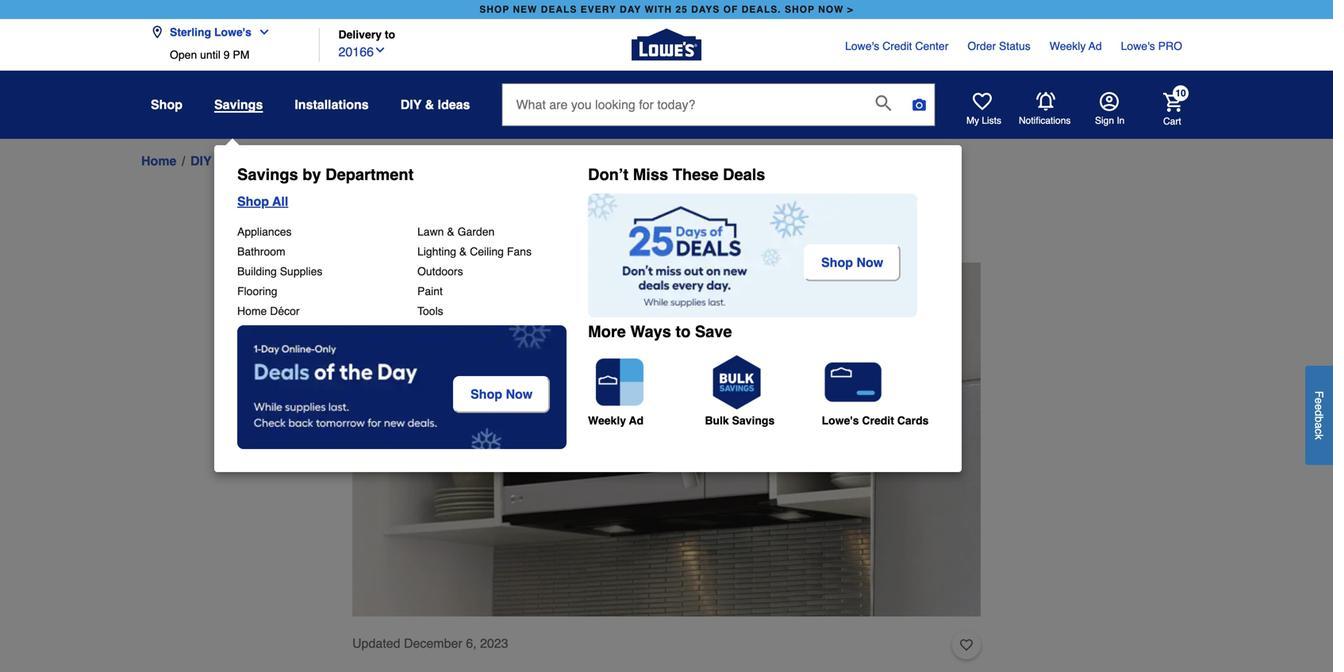 Task type: vqa. For each thing, say whether or not it's contained in the screenshot.
'9'
yes



Task type: describe. For each thing, give the bounding box(es) containing it.
lowe's home improvement account image
[[1100, 92, 1119, 111]]

lawn & garden link
[[418, 225, 495, 238]]

1 horizontal spatial now
[[857, 255, 884, 270]]

until
[[200, 48, 221, 61]]

installations button
[[295, 90, 369, 119]]

order status link
[[968, 38, 1031, 54]]

building
[[237, 265, 277, 278]]

department
[[326, 166, 414, 184]]

appliances bathroom building supplies flooring home décor
[[237, 225, 323, 318]]

a white stainless steel under-cabinet microwave oven. image
[[352, 263, 981, 617]]

my lists
[[967, 115, 1002, 126]]

bulk
[[705, 414, 729, 427]]

building supplies link
[[237, 265, 323, 278]]

lawn & garden lighting & ceiling fans outdoors paint tools
[[418, 225, 532, 318]]

tools
[[418, 305, 443, 318]]

bulk savings
[[705, 414, 775, 427]]

flooring link
[[237, 285, 278, 298]]

bathroom
[[237, 245, 286, 258]]

f e e d b a c k
[[1313, 391, 1326, 440]]

my
[[967, 115, 980, 126]]

weekly ad icon. image
[[588, 351, 652, 414]]

Search Query text field
[[503, 84, 863, 125]]

lowe's home improvement logo image
[[632, 10, 702, 80]]

savings for savings by department
[[237, 166, 298, 184]]

lighting & ceiling fans link
[[418, 245, 532, 258]]

0 vertical spatial shop now button
[[804, 244, 901, 281]]

deals
[[541, 4, 577, 15]]

lowe's credit center link
[[845, 38, 949, 54]]

new
[[513, 4, 538, 15]]

updated
[[352, 636, 400, 651]]

shop for bottom shop now button
[[471, 387, 502, 402]]

1 vertical spatial shop now button
[[453, 376, 550, 413]]

0 horizontal spatial shop now link
[[453, 376, 554, 413]]

deals
[[723, 166, 766, 184]]

bulk savings link
[[705, 351, 820, 427]]

bulk savings icon. image
[[705, 351, 769, 414]]

days
[[691, 4, 720, 15]]

flooring
[[237, 285, 278, 298]]

appliances link
[[237, 225, 292, 238]]

of
[[724, 4, 738, 15]]

25
[[676, 4, 688, 15]]

home link
[[141, 152, 177, 171]]

guides
[[374, 154, 417, 168]]

options
[[764, 202, 884, 238]]

c
[[1313, 429, 1326, 435]]

outdoors
[[418, 265, 463, 278]]

pro
[[1159, 40, 1183, 52]]

tools link
[[418, 305, 443, 318]]

pm
[[233, 48, 250, 61]]

buying
[[328, 154, 371, 168]]

2023
[[480, 636, 508, 651]]

1 horizontal spatial weekly ad
[[1050, 40, 1102, 52]]

paint link
[[418, 285, 443, 298]]

sign
[[1095, 115, 1115, 126]]

lowe's inside button
[[214, 26, 252, 38]]

location image
[[151, 26, 164, 38]]

25 days of deals. don't miss out on new deals every day. while supplies last. image
[[588, 194, 918, 318]]

shop new deals every day with 25 days of deals. shop now > link
[[476, 0, 857, 19]]

1 horizontal spatial to
[[676, 323, 691, 341]]

1 vertical spatial weekly ad link
[[588, 351, 704, 427]]

2 shop from the left
[[785, 4, 815, 15]]

home inside appliances bathroom building supplies flooring home décor
[[237, 305, 267, 318]]

1-day online-only deals of the day. while supplies last. image
[[237, 325, 567, 449]]

ideas inside button
[[438, 97, 470, 112]]

shop button
[[151, 90, 183, 119]]

1 horizontal spatial ad
[[1089, 40, 1102, 52]]

garden
[[458, 225, 495, 238]]

10
[[1176, 88, 1186, 99]]

savings for savings
[[214, 97, 263, 112]]

diy for diy & ideas
[[401, 97, 422, 112]]

0 horizontal spatial weekly ad
[[588, 414, 644, 427]]

camera image
[[912, 97, 928, 113]]

lowe's home improvement lists image
[[973, 92, 992, 111]]

0 horizontal spatial shop now
[[471, 387, 533, 402]]

1 e from the top
[[1313, 398, 1326, 404]]

credit for cards
[[862, 414, 894, 427]]

order
[[968, 40, 996, 52]]

projects
[[215, 154, 265, 168]]

sign in button
[[1095, 92, 1125, 127]]

d
[[1313, 410, 1326, 417]]

best
[[515, 202, 584, 238]]

every
[[581, 4, 617, 15]]

1 horizontal spatial weekly
[[1050, 40, 1086, 52]]

cards
[[898, 414, 929, 427]]

order status
[[968, 40, 1031, 52]]

chevron down image inside 20166 button
[[374, 44, 387, 56]]

>
[[848, 4, 854, 15]]

bathroom link
[[237, 245, 286, 258]]

all
[[272, 194, 288, 209]]

9
[[224, 48, 230, 61]]

ceiling
[[470, 245, 504, 258]]

credit for center
[[883, 40, 912, 52]]

diy projects & ideas
[[190, 154, 314, 168]]

6,
[[466, 636, 477, 651]]

1 shop from the left
[[480, 4, 510, 15]]

lowe's credit center
[[845, 40, 949, 52]]

sterling lowe's button
[[151, 16, 277, 48]]

fans
[[507, 245, 532, 258]]

20166
[[339, 44, 374, 59]]



Task type: locate. For each thing, give the bounding box(es) containing it.
0 vertical spatial credit
[[883, 40, 912, 52]]

0 vertical spatial shop now link
[[804, 244, 901, 281]]

status
[[999, 40, 1031, 52]]

1 vertical spatial ad
[[629, 414, 644, 427]]

sterling
[[170, 26, 211, 38]]

the
[[450, 202, 506, 238]]

lawn
[[418, 225, 444, 238]]

microwave
[[593, 202, 755, 238]]

savings right bulk
[[732, 414, 775, 427]]

cart
[[1164, 116, 1182, 127]]

home down flooring
[[237, 305, 267, 318]]

now
[[818, 4, 844, 15]]

shop all link
[[237, 194, 576, 210]]

chevron down image inside sterling lowe's button
[[252, 26, 271, 38]]

with
[[645, 4, 672, 15]]

credit
[[883, 40, 912, 52], [862, 414, 894, 427]]

1 vertical spatial chevron down image
[[374, 44, 387, 56]]

shop all
[[237, 194, 288, 209]]

shop left "now"
[[785, 4, 815, 15]]

0 vertical spatial to
[[385, 28, 395, 41]]

0 vertical spatial ideas
[[438, 97, 470, 112]]

0 vertical spatial diy
[[401, 97, 422, 112]]

1 vertical spatial home
[[237, 305, 267, 318]]

0 horizontal spatial home
[[141, 154, 177, 168]]

diy for diy projects & ideas
[[190, 154, 212, 168]]

lowe's left cards
[[822, 414, 859, 427]]

1 vertical spatial diy
[[190, 154, 212, 168]]

supplies
[[280, 265, 323, 278]]

1 vertical spatial ideas
[[281, 154, 314, 168]]

0 vertical spatial now
[[857, 255, 884, 270]]

1 horizontal spatial home
[[237, 305, 267, 318]]

shop now button
[[804, 244, 901, 281], [453, 376, 550, 413]]

0 vertical spatial weekly
[[1050, 40, 1086, 52]]

save
[[695, 323, 732, 341]]

&
[[425, 97, 434, 112], [269, 154, 278, 168], [447, 225, 455, 238], [460, 245, 467, 258]]

lowe's for lowe's pro
[[1121, 40, 1156, 52]]

f e e d b a c k button
[[1306, 366, 1334, 465]]

to right 'delivery'
[[385, 28, 395, 41]]

0 horizontal spatial ad
[[629, 414, 644, 427]]

None search field
[[502, 83, 935, 141]]

notifications
[[1019, 115, 1071, 126]]

1 horizontal spatial ideas
[[438, 97, 470, 112]]

home décor link
[[237, 305, 300, 318]]

2 vertical spatial savings
[[732, 414, 775, 427]]

savings down pm
[[214, 97, 263, 112]]

shop left "new"
[[480, 4, 510, 15]]

lowe's up 9
[[214, 26, 252, 38]]

credit left cards
[[862, 414, 894, 427]]

shop for top shop now button
[[822, 255, 853, 270]]

appliances
[[237, 225, 292, 238]]

chevron down image
[[252, 26, 271, 38], [374, 44, 387, 56]]

0 vertical spatial shop now
[[822, 255, 884, 270]]

credit left "center"
[[883, 40, 912, 52]]

0 horizontal spatial chevron down image
[[252, 26, 271, 38]]

savings
[[214, 97, 263, 112], [237, 166, 298, 184], [732, 414, 775, 427]]

sterling lowe's
[[170, 26, 252, 38]]

the best microwave options
[[450, 202, 884, 238]]

0 horizontal spatial weekly ad link
[[588, 351, 704, 427]]

buying guides link
[[328, 152, 417, 171]]

1 vertical spatial credit
[[862, 414, 894, 427]]

weekly ad link
[[1050, 38, 1102, 54], [588, 351, 704, 427]]

open
[[170, 48, 197, 61]]

b
[[1313, 417, 1326, 423]]

diy
[[401, 97, 422, 112], [190, 154, 212, 168]]

décor
[[270, 305, 300, 318]]

shop
[[480, 4, 510, 15], [785, 4, 815, 15]]

e up the d
[[1313, 398, 1326, 404]]

weekly
[[1050, 40, 1086, 52], [588, 414, 626, 427]]

lowe's
[[214, 26, 252, 38], [845, 40, 880, 52], [1121, 40, 1156, 52], [822, 414, 859, 427]]

e
[[1313, 398, 1326, 404], [1313, 404, 1326, 410]]

lowe's credit cards
[[822, 414, 929, 427]]

day
[[620, 4, 642, 15]]

1 vertical spatial now
[[506, 387, 533, 402]]

center
[[916, 40, 949, 52]]

0 horizontal spatial ideas
[[281, 154, 314, 168]]

1 horizontal spatial shop now link
[[804, 244, 901, 281]]

1 horizontal spatial shop now
[[822, 255, 884, 270]]

ad
[[1089, 40, 1102, 52], [629, 414, 644, 427]]

more
[[588, 323, 626, 341]]

lighting
[[418, 245, 456, 258]]

more ways to save
[[588, 323, 732, 341]]

sign in
[[1095, 115, 1125, 126]]

a
[[1313, 423, 1326, 429]]

1 horizontal spatial shop now button
[[804, 244, 901, 281]]

these
[[673, 166, 719, 184]]

heart outline image
[[960, 637, 973, 654]]

shop new deals every day with 25 days of deals. shop now >
[[480, 4, 854, 15]]

1 vertical spatial savings
[[237, 166, 298, 184]]

2 e from the top
[[1313, 404, 1326, 410]]

0 vertical spatial weekly ad link
[[1050, 38, 1102, 54]]

a credit card icon. image
[[822, 351, 886, 414]]

0 horizontal spatial diy
[[190, 154, 212, 168]]

0 horizontal spatial shop
[[480, 4, 510, 15]]

1 vertical spatial weekly
[[588, 414, 626, 427]]

search image
[[876, 95, 892, 111]]

0 vertical spatial home
[[141, 154, 177, 168]]

miss
[[633, 166, 668, 184]]

installations
[[295, 97, 369, 112]]

lowe's for lowe's credit cards
[[822, 414, 859, 427]]

delivery to
[[339, 28, 395, 41]]

to left "save"
[[676, 323, 691, 341]]

paint
[[418, 285, 443, 298]]

1 horizontal spatial weekly ad link
[[1050, 38, 1102, 54]]

0 vertical spatial chevron down image
[[252, 26, 271, 38]]

1 horizontal spatial shop
[[785, 4, 815, 15]]

& inside button
[[425, 97, 434, 112]]

0 horizontal spatial now
[[506, 387, 533, 402]]

savings up 'shop all'
[[237, 166, 298, 184]]

ways
[[631, 323, 671, 341]]

lowe's left pro
[[1121, 40, 1156, 52]]

1 vertical spatial weekly ad
[[588, 414, 644, 427]]

20166 button
[[339, 41, 387, 62]]

0 vertical spatial ad
[[1089, 40, 1102, 52]]

now
[[857, 255, 884, 270], [506, 387, 533, 402]]

f
[[1313, 391, 1326, 398]]

1 vertical spatial shop now link
[[453, 376, 554, 413]]

1 horizontal spatial diy
[[401, 97, 422, 112]]

ideas
[[438, 97, 470, 112], [281, 154, 314, 168]]

e up b
[[1313, 404, 1326, 410]]

don't
[[588, 166, 629, 184]]

home
[[141, 154, 177, 168], [237, 305, 267, 318]]

don't miss these deals
[[588, 166, 766, 184]]

1 horizontal spatial chevron down image
[[374, 44, 387, 56]]

by
[[303, 166, 321, 184]]

lists
[[982, 115, 1002, 126]]

0 horizontal spatial shop now button
[[453, 376, 550, 413]]

my lists link
[[967, 92, 1002, 127]]

shop now
[[822, 255, 884, 270], [471, 387, 533, 402]]

diy inside button
[[401, 97, 422, 112]]

diy & ideas button
[[401, 90, 470, 119]]

weekly ad link down "ways"
[[588, 351, 704, 427]]

savings button
[[214, 97, 263, 113]]

0 horizontal spatial to
[[385, 28, 395, 41]]

1 vertical spatial to
[[676, 323, 691, 341]]

1 vertical spatial shop now
[[471, 387, 533, 402]]

lowe's credit cards link
[[822, 351, 937, 427]]

in
[[1117, 115, 1125, 126]]

lowe's for lowe's credit center
[[845, 40, 880, 52]]

lowe's home improvement notification center image
[[1037, 92, 1056, 111]]

diy left projects
[[190, 154, 212, 168]]

december
[[404, 636, 463, 651]]

0 horizontal spatial weekly
[[588, 414, 626, 427]]

0 vertical spatial savings
[[214, 97, 263, 112]]

lowe's home improvement cart image
[[1164, 93, 1183, 112]]

shop for shop all link
[[237, 194, 269, 209]]

0 vertical spatial weekly ad
[[1050, 40, 1102, 52]]

delivery
[[339, 28, 382, 41]]

updated december 6, 2023
[[352, 636, 508, 651]]

lowe's down >
[[845, 40, 880, 52]]

weekly ad link right status
[[1050, 38, 1102, 54]]

diy up guides
[[401, 97, 422, 112]]

home down shop button
[[141, 154, 177, 168]]



